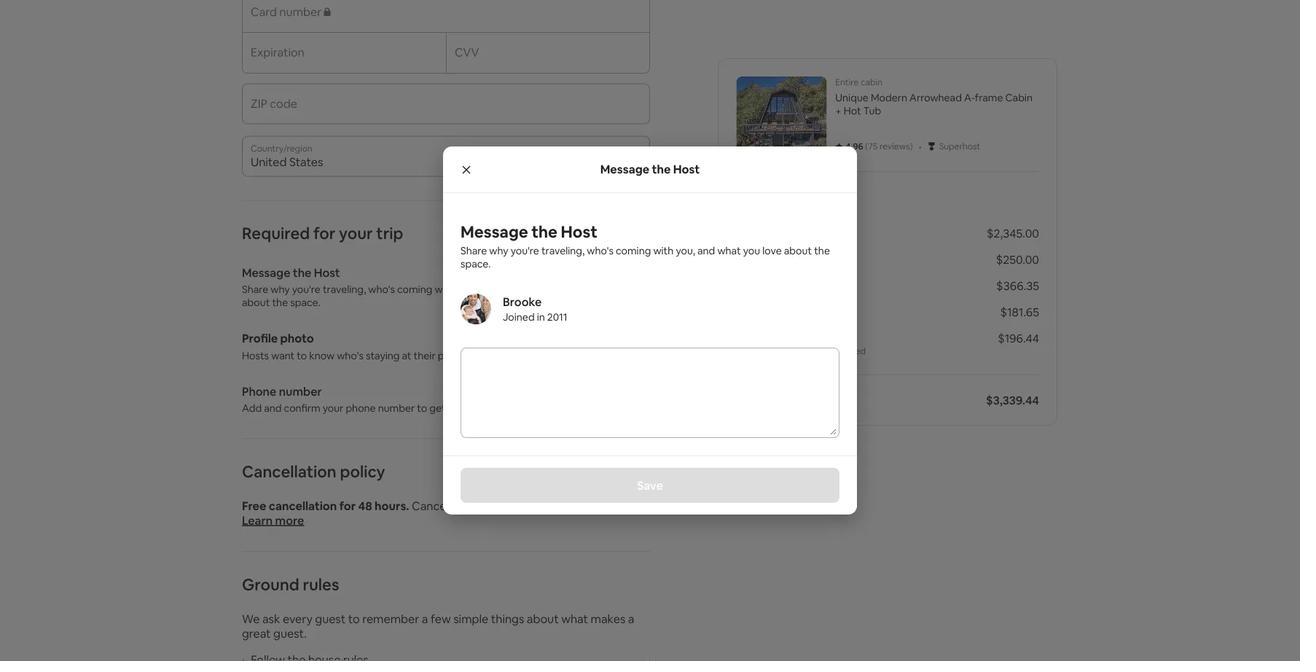 Task type: locate. For each thing, give the bounding box(es) containing it.
0 vertical spatial what
[[718, 244, 741, 257]]

policy
[[340, 461, 385, 482]]

what left "makes"
[[561, 611, 588, 626]]

learn more button
[[242, 513, 304, 528]]

1 horizontal spatial with
[[653, 244, 674, 257]]

1 vertical spatial who's
[[368, 283, 395, 296]]

1 horizontal spatial to
[[348, 611, 360, 626]]

to down photo on the bottom of the page
[[297, 349, 307, 362]]

about right cleaning
[[784, 244, 812, 257]]

space.
[[461, 257, 491, 270], [290, 296, 321, 309]]

coming
[[616, 244, 651, 257], [397, 283, 433, 296]]

to for know
[[297, 349, 307, 362]]

0 vertical spatial fee
[[786, 252, 804, 267]]

traveling, inside the message the host share why you're traveling, who's coming with you, and what you love about the space.
[[542, 244, 585, 257]]

fee
[[786, 252, 804, 267], [816, 346, 830, 357]]

1 vertical spatial your
[[323, 402, 344, 415]]

2 horizontal spatial about
[[784, 244, 812, 257]]

1 vertical spatial you
[[525, 283, 542, 296]]

your inside "phone number add and confirm your phone number to get trip updates."
[[323, 402, 344, 415]]

photo
[[280, 331, 314, 346]]

add
[[242, 402, 262, 415]]

2 vertical spatial and
[[264, 402, 282, 415]]

1 horizontal spatial you
[[743, 244, 760, 257]]

and right the add
[[264, 402, 282, 415]]

love up 2011
[[544, 283, 563, 296]]

1 vertical spatial message
[[461, 221, 528, 242]]

1 horizontal spatial you,
[[676, 244, 695, 257]]

1 vertical spatial host
[[561, 221, 598, 242]]

2 vertical spatial host
[[314, 265, 340, 280]]

a left few on the bottom left
[[422, 611, 428, 626]]

2 vertical spatial about
[[527, 611, 559, 626]]

why
[[489, 244, 509, 257], [271, 283, 290, 296]]

message the host share why you're traveling, who's coming with you, and what you love about the space. inside the message the host dialog
[[461, 221, 832, 270]]

0 horizontal spatial traveling,
[[323, 283, 366, 296]]

share inside the message the host share why you're traveling, who's coming with you, and what you love about the space.
[[461, 244, 487, 257]]

1 vertical spatial coming
[[397, 283, 433, 296]]

you're up brooke
[[511, 244, 539, 257]]

and left cleaning
[[698, 244, 715, 257]]

0 horizontal spatial space.
[[290, 296, 321, 309]]

traveling,
[[542, 244, 585, 257], [323, 283, 366, 296]]

1 horizontal spatial a
[[541, 498, 547, 513]]

1 vertical spatial share
[[242, 283, 268, 296]]

united states button
[[242, 136, 650, 177]]

love
[[763, 244, 782, 257], [544, 283, 563, 296]]

you're up photo on the bottom of the page
[[292, 283, 321, 296]]

about right the things at the left bottom
[[527, 611, 559, 626]]

$250.00
[[996, 252, 1040, 267]]

1 horizontal spatial share
[[461, 244, 487, 257]]

required for your trip
[[242, 223, 403, 244]]

1 horizontal spatial trip
[[448, 402, 465, 415]]

to for remember
[[348, 611, 360, 626]]

0 vertical spatial with
[[653, 244, 674, 257]]

a right "makes"
[[628, 611, 635, 626]]

modern
[[871, 91, 908, 104]]

1 horizontal spatial message
[[461, 221, 528, 242]]

48
[[358, 498, 372, 513]]

traveling, up "profile photo hosts want to know who's staying at their place."
[[323, 283, 366, 296]]

0 horizontal spatial about
[[242, 296, 270, 309]]

your
[[339, 223, 373, 244], [323, 402, 344, 415]]

0 vertical spatial you,
[[676, 244, 695, 257]]

what inside the message the host share why you're traveling, who's coming with you, and what you love about the space.
[[718, 244, 741, 257]]

and
[[698, 244, 715, 257], [479, 283, 497, 296], [264, 402, 282, 415]]

phone number add and confirm your phone number to get trip updates.
[[242, 384, 508, 415]]

a
[[541, 498, 547, 513], [422, 611, 428, 626], [628, 611, 635, 626]]

want
[[271, 349, 295, 362]]

cabin
[[861, 77, 883, 88]]

0 vertical spatial love
[[763, 244, 782, 257]]

you down price
[[743, 244, 760, 257]]

0 horizontal spatial you're
[[292, 283, 321, 296]]

why up brooke
[[489, 244, 509, 257]]

fee right cleaning
[[786, 252, 804, 267]]

1 horizontal spatial coming
[[616, 244, 651, 257]]

traveling, up brooke joined in 2011
[[542, 244, 585, 257]]

1 horizontal spatial and
[[479, 283, 497, 296]]

1 vertical spatial you,
[[457, 283, 477, 296]]

the
[[652, 162, 671, 177], [532, 221, 558, 242], [814, 244, 830, 257], [293, 265, 312, 280], [272, 296, 288, 309]]

1 horizontal spatial love
[[763, 244, 782, 257]]

love inside the message the host share why you're traveling, who's coming with you, and what you love about the space.
[[763, 244, 782, 257]]

2 vertical spatial to
[[348, 611, 360, 626]]

share
[[461, 244, 487, 257], [242, 283, 268, 296]]

fee inside $196.44 assistance services fee included
[[816, 346, 830, 357]]

Message the Host text field
[[464, 351, 837, 435]]

0 vertical spatial who's
[[587, 244, 614, 257]]

remember
[[362, 611, 419, 626]]

what up joined
[[499, 283, 522, 296]]

makes
[[591, 611, 626, 626]]

few
[[431, 611, 451, 626]]

0 vertical spatial share
[[461, 244, 487, 257]]

0 horizontal spatial why
[[271, 283, 290, 296]]

1 vertical spatial with
[[435, 283, 455, 296]]

guest
[[315, 611, 346, 626]]

0 horizontal spatial who's
[[368, 283, 395, 296]]

1 horizontal spatial why
[[489, 244, 509, 257]]

0 vertical spatial message
[[600, 162, 650, 177]]

$196.44
[[998, 331, 1040, 346]]

and left brooke
[[479, 283, 497, 296]]

required
[[242, 223, 310, 244]]

1 horizontal spatial who's
[[587, 244, 614, 257]]

about up profile
[[242, 296, 270, 309]]

1 horizontal spatial number
[[378, 402, 415, 415]]

0 vertical spatial to
[[297, 349, 307, 362]]

0 vertical spatial number
[[279, 384, 322, 399]]

0 vertical spatial and
[[698, 244, 715, 257]]

0 horizontal spatial message
[[242, 265, 290, 280]]

great
[[242, 626, 271, 641]]

1 horizontal spatial fee
[[816, 346, 830, 357]]

joined
[[503, 311, 535, 324]]

to
[[297, 349, 307, 362], [417, 402, 427, 415], [348, 611, 360, 626]]

partial
[[550, 498, 584, 513]]

2 horizontal spatial what
[[718, 244, 741, 257]]

to inside we ask every guest to remember a few simple things about what makes a great guest.
[[348, 611, 360, 626]]

)
[[910, 141, 913, 152]]

know
[[309, 349, 335, 362]]

1 vertical spatial number
[[378, 402, 415, 415]]

0 horizontal spatial coming
[[397, 283, 433, 296]]

free cancellation for 48 hours. cancel before nov 5 for a partial refund. learn more
[[242, 498, 625, 528]]

cancellation
[[269, 498, 337, 513]]

1 vertical spatial why
[[271, 283, 290, 296]]

guest.
[[273, 626, 307, 641]]

ground
[[242, 574, 299, 595]]

0 horizontal spatial to
[[297, 349, 307, 362]]

get
[[430, 402, 446, 415]]

you're
[[511, 244, 539, 257], [292, 283, 321, 296]]

frame
[[975, 91, 1003, 104]]

0 horizontal spatial what
[[499, 283, 522, 296]]

for right "required"
[[313, 223, 336, 244]]

1 vertical spatial to
[[417, 402, 427, 415]]

1 vertical spatial love
[[544, 283, 563, 296]]

hosts
[[242, 349, 269, 362]]

message
[[600, 162, 650, 177], [461, 221, 528, 242], [242, 265, 290, 280]]

with inside the message the host share why you're traveling, who's coming with you, and what you love about the space.
[[653, 244, 674, 257]]

0 vertical spatial you
[[743, 244, 760, 257]]

coming inside the message the host share why you're traveling, who's coming with you, and what you love about the space.
[[616, 244, 651, 257]]

staying
[[366, 349, 400, 362]]

to left get
[[417, 402, 427, 415]]

cabin
[[1006, 91, 1033, 104]]

2 horizontal spatial host
[[673, 162, 700, 177]]

you,
[[676, 244, 695, 257], [457, 283, 477, 296]]

1 vertical spatial traveling,
[[323, 283, 366, 296]]

we ask every guest to remember a few simple things about what makes a great guest.
[[242, 611, 635, 641]]

you up in
[[525, 283, 542, 296]]

2 horizontal spatial and
[[698, 244, 715, 257]]

1 horizontal spatial traveling,
[[542, 244, 585, 257]]

1 horizontal spatial you're
[[511, 244, 539, 257]]

0 horizontal spatial you,
[[457, 283, 477, 296]]

1 vertical spatial you're
[[292, 283, 321, 296]]

to right the 'guest' on the bottom left
[[348, 611, 360, 626]]

2 vertical spatial message
[[242, 265, 290, 280]]

number
[[279, 384, 322, 399], [378, 402, 415, 415]]

2 vertical spatial what
[[561, 611, 588, 626]]

1 horizontal spatial space.
[[461, 257, 491, 270]]

a left partial
[[541, 498, 547, 513]]

2 horizontal spatial a
[[628, 611, 635, 626]]

to inside "profile photo hosts want to know who's staying at their place."
[[297, 349, 307, 362]]

0 vertical spatial coming
[[616, 244, 651, 257]]

$3,339.44
[[986, 393, 1040, 408]]

number up confirm
[[279, 384, 322, 399]]

for
[[313, 223, 336, 244], [339, 498, 356, 513], [523, 498, 539, 513]]

0 horizontal spatial and
[[264, 402, 282, 415]]

host inside the message the host share why you're traveling, who's coming with you, and what you love about the space.
[[561, 221, 598, 242]]

0 vertical spatial you're
[[511, 244, 539, 257]]

for right 5
[[523, 498, 539, 513]]

1 horizontal spatial what
[[561, 611, 588, 626]]

what inside we ask every guest to remember a few simple things about what makes a great guest.
[[561, 611, 588, 626]]

message the host share why you're traveling, who's coming with you, and what you love about the space.
[[461, 221, 832, 270], [242, 265, 566, 309]]

for left 48
[[339, 498, 356, 513]]

to inside "phone number add and confirm your phone number to get trip updates."
[[417, 402, 427, 415]]

why up photo on the bottom of the page
[[271, 283, 290, 296]]

who's inside the message the host share why you're traveling, who's coming with you, and what you love about the space.
[[587, 244, 614, 257]]

1 vertical spatial trip
[[448, 402, 465, 415]]

2 horizontal spatial to
[[417, 402, 427, 415]]

1 horizontal spatial host
[[561, 221, 598, 242]]

0 vertical spatial space.
[[461, 257, 491, 270]]

a inside free cancellation for 48 hours. cancel before nov 5 for a partial refund. learn more
[[541, 498, 547, 513]]

updates.
[[467, 402, 508, 415]]

1 vertical spatial and
[[479, 283, 497, 296]]

what
[[718, 244, 741, 257], [499, 283, 522, 296], [561, 611, 588, 626]]

0 vertical spatial about
[[784, 244, 812, 257]]

0 horizontal spatial love
[[544, 283, 563, 296]]

message the host
[[600, 162, 700, 177]]

number right "phone"
[[378, 402, 415, 415]]

1 vertical spatial fee
[[816, 346, 830, 357]]

1 horizontal spatial about
[[527, 611, 559, 626]]

fee right the services
[[816, 346, 830, 357]]

0 vertical spatial why
[[489, 244, 509, 257]]

their
[[414, 349, 436, 362]]

0 vertical spatial trip
[[376, 223, 403, 244]]

0 horizontal spatial fee
[[786, 252, 804, 267]]

what down price
[[718, 244, 741, 257]]

love down price details
[[763, 244, 782, 257]]

you're inside the message the host share why you're traveling, who's coming with you, and what you love about the space.
[[511, 244, 539, 257]]

learn
[[242, 513, 273, 528]]

0 vertical spatial traveling,
[[542, 244, 585, 257]]

entire
[[836, 77, 859, 88]]



Task type: describe. For each thing, give the bounding box(es) containing it.
•
[[919, 139, 922, 154]]

united
[[251, 155, 287, 169]]

free
[[242, 498, 266, 513]]

message inside the message the host share why you're traveling, who's coming with you, and what you love about the space.
[[461, 221, 528, 242]]

nov
[[490, 498, 511, 513]]

+
[[836, 104, 842, 117]]

2 horizontal spatial message
[[600, 162, 650, 177]]

5
[[514, 498, 520, 513]]

profile
[[242, 331, 278, 346]]

simple
[[454, 611, 489, 626]]

services
[[782, 346, 814, 357]]

more
[[275, 513, 304, 528]]

place.
[[438, 349, 466, 362]]

cancellation
[[242, 461, 337, 482]]

0 horizontal spatial trip
[[376, 223, 403, 244]]

0 horizontal spatial a
[[422, 611, 428, 626]]

0 horizontal spatial number
[[279, 384, 322, 399]]

(
[[865, 141, 868, 152]]

who's
[[337, 349, 364, 362]]

profile photo hosts want to know who's staying at their place.
[[242, 331, 466, 362]]

4.96
[[846, 141, 864, 152]]

0 horizontal spatial share
[[242, 283, 268, 296]]

things
[[491, 611, 524, 626]]

at
[[402, 349, 412, 362]]

cleaning fee button
[[737, 252, 804, 267]]

cleaning
[[737, 252, 784, 267]]

$196.44 assistance services fee included
[[737, 331, 1040, 357]]

states
[[289, 155, 323, 169]]

united states element
[[242, 136, 650, 177]]

a-
[[964, 91, 975, 104]]

1 vertical spatial about
[[242, 296, 270, 309]]

1 horizontal spatial for
[[339, 498, 356, 513]]

united states
[[251, 155, 323, 169]]

arrowhead
[[910, 91, 962, 104]]

you inside the message the host share why you're traveling, who's coming with you, and what you love about the space.
[[743, 244, 760, 257]]

0 horizontal spatial with
[[435, 283, 455, 296]]

phone
[[346, 402, 376, 415]]

and inside "phone number add and confirm your phone number to get trip updates."
[[264, 402, 282, 415]]

assistance
[[737, 346, 780, 357]]

price
[[737, 188, 774, 209]]

rules
[[303, 574, 339, 595]]

phone
[[242, 384, 277, 399]]

details
[[778, 188, 828, 209]]

0 vertical spatial your
[[339, 223, 373, 244]]

$181.65
[[1001, 304, 1040, 319]]

before
[[452, 498, 488, 513]]

included
[[831, 346, 866, 357]]

hours.
[[375, 498, 409, 513]]

why inside the message the host share why you're traveling, who's coming with you, and what you love about the space.
[[489, 244, 509, 257]]

ask
[[262, 611, 280, 626]]

brooke joined in 2011
[[503, 294, 568, 324]]

75
[[868, 141, 878, 152]]

superhost
[[939, 141, 981, 152]]

space. inside the message the host share why you're traveling, who's coming with you, and what you love about the space.
[[461, 257, 491, 270]]

tub
[[864, 104, 881, 117]]

message the host dialog
[[443, 147, 857, 515]]

unique
[[836, 91, 869, 104]]

ground rules
[[242, 574, 339, 595]]

cancel
[[412, 498, 449, 513]]

we
[[242, 611, 260, 626]]

$366.35
[[997, 278, 1040, 293]]

about inside the message the host share why you're traveling, who's coming with you, and what you love about the space.
[[784, 244, 812, 257]]

trip inside "phone number add and confirm your phone number to get trip updates."
[[448, 402, 465, 415]]

in
[[537, 311, 545, 324]]

1 vertical spatial space.
[[290, 296, 321, 309]]

about inside we ask every guest to remember a few simple things about what makes a great guest.
[[527, 611, 559, 626]]

2 horizontal spatial for
[[523, 498, 539, 513]]

$2,345.00
[[987, 226, 1040, 241]]

reviews
[[880, 141, 910, 152]]

0 horizontal spatial for
[[313, 223, 336, 244]]

cancellation policy
[[242, 461, 385, 482]]

brooke
[[503, 294, 542, 309]]

entire cabin unique modern arrowhead a-frame cabin + hot tub
[[836, 77, 1033, 117]]

4.96 ( 75 reviews )
[[846, 141, 913, 152]]

save
[[637, 478, 663, 493]]

price details
[[737, 188, 828, 209]]

1 vertical spatial what
[[499, 283, 522, 296]]

refund.
[[587, 498, 625, 513]]

0 vertical spatial host
[[673, 162, 700, 177]]

hot
[[844, 104, 861, 117]]

and inside the message the host share why you're traveling, who's coming with you, and what you love about the space.
[[698, 244, 715, 257]]

0 horizontal spatial you
[[525, 283, 542, 296]]

every
[[283, 611, 313, 626]]

save button
[[461, 468, 840, 503]]

cleaning fee
[[737, 252, 804, 267]]

you, inside the message the host share why you're traveling, who's coming with you, and what you love about the space.
[[676, 244, 695, 257]]

confirm
[[284, 402, 320, 415]]

0 horizontal spatial host
[[314, 265, 340, 280]]

2011
[[547, 311, 568, 324]]



Task type: vqa. For each thing, say whether or not it's contained in the screenshot.
'your' inside the Phone number Add and confirm your phone number to get trip updates.
yes



